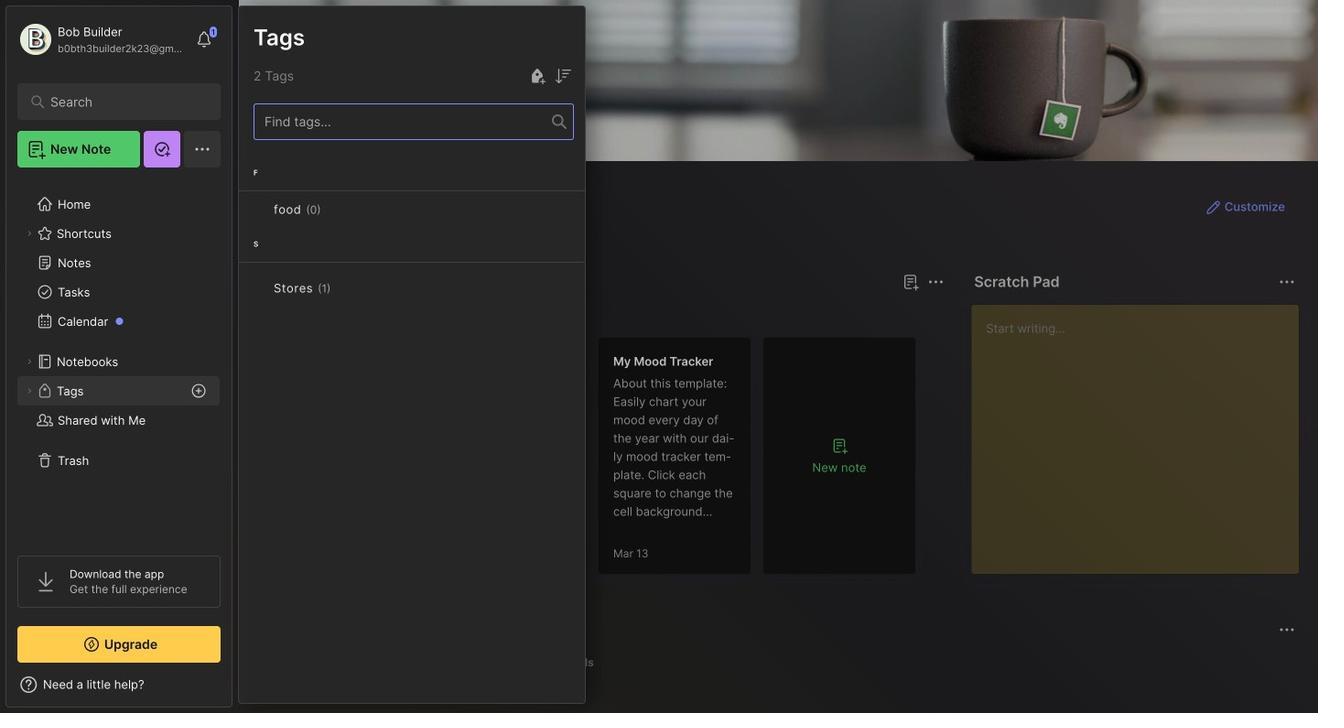 Task type: vqa. For each thing, say whether or not it's contained in the screenshot.
"Tara Schultz" at the left
no



Task type: locate. For each thing, give the bounding box(es) containing it.
None search field
[[50, 91, 196, 113]]

WHAT'S NEW field
[[6, 670, 232, 699]]

1 horizontal spatial tab
[[496, 652, 544, 674]]

0 vertical spatial row group
[[239, 155, 585, 332]]

tab list
[[272, 652, 1293, 674]]

2 horizontal spatial tab
[[551, 652, 602, 674]]

row group
[[239, 155, 585, 332], [268, 337, 927, 586]]

Start writing… text field
[[986, 305, 1298, 559]]

tree
[[6, 179, 232, 539]]

main element
[[0, 0, 238, 713]]

0 horizontal spatial tab
[[333, 304, 407, 326]]

1 vertical spatial row group
[[268, 337, 927, 586]]

click to collapse image
[[231, 679, 245, 701]]

Find tags… text field
[[255, 109, 552, 134]]

tab
[[333, 304, 407, 326], [496, 652, 544, 674], [551, 652, 602, 674]]

Sort field
[[552, 65, 574, 87]]



Task type: describe. For each thing, give the bounding box(es) containing it.
Account field
[[17, 21, 187, 58]]

tag actions image
[[331, 281, 360, 296]]

create new tag image
[[526, 65, 548, 87]]

Search text field
[[50, 93, 196, 111]]

expand notebooks image
[[24, 356, 35, 367]]

Tag actions field
[[331, 279, 360, 298]]

tree inside main 'element'
[[6, 179, 232, 539]]

expand tags image
[[24, 385, 35, 396]]

none search field inside main 'element'
[[50, 91, 196, 113]]

sort options image
[[552, 65, 574, 87]]



